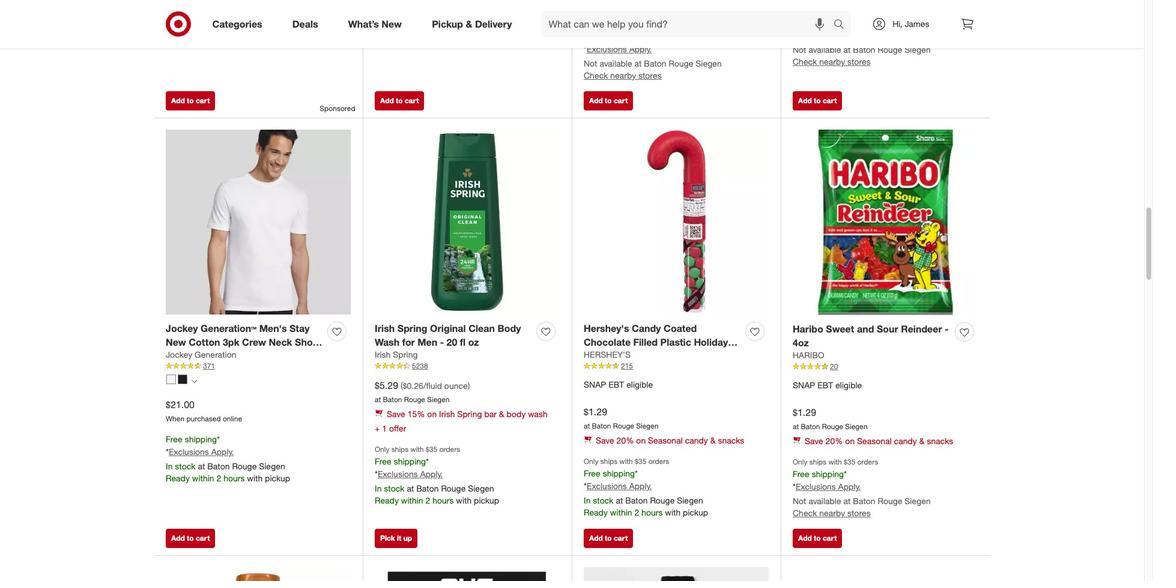 Task type: locate. For each thing, give the bounding box(es) containing it.
pickup
[[265, 17, 290, 27], [474, 17, 499, 27], [265, 473, 290, 484], [474, 496, 499, 506], [683, 508, 708, 518]]

tree hut candy cane foaming gel body wash - peppermint - 18 fl oz image
[[166, 568, 351, 581], [166, 568, 351, 581]]

eligible down 215
[[627, 379, 653, 390]]

1 horizontal spatial 20%
[[826, 436, 843, 446]]

1 vertical spatial new
[[166, 336, 186, 348]]

1 horizontal spatial snap ebt eligible
[[793, 380, 862, 390]]

free shipping * * exclusions apply. in stock at  baton rouge siegen ready within 2 hours with pickup
[[166, 434, 290, 484]]

20
[[447, 336, 457, 348], [830, 362, 838, 371]]

offer
[[389, 424, 406, 434]]

$1.29 down cane
[[584, 406, 607, 418]]

hershey's candy coated chocolate filled plastic holiday cane - 1.4oz
[[584, 322, 728, 362]]

0 horizontal spatial -
[[440, 336, 444, 348]]

snap down cane
[[584, 379, 606, 390]]

- right the men
[[440, 336, 444, 348]]

1 vertical spatial check
[[584, 70, 608, 81]]

snap down "haribo" link
[[793, 380, 815, 390]]

siegen
[[905, 45, 931, 55], [696, 58, 722, 69], [427, 395, 450, 404], [636, 422, 659, 431], [845, 422, 868, 432], [259, 461, 285, 472], [468, 484, 494, 494], [677, 496, 703, 506], [905, 496, 931, 506]]

0 horizontal spatial snap
[[584, 379, 606, 390]]

jockey generation™ men's stay new cotton 3pk crew neck short sleeve t-shirt image
[[166, 130, 351, 315], [166, 130, 351, 315]]

irish up wash on the bottom of the page
[[375, 322, 395, 334]]

0 horizontal spatial $1.29
[[584, 406, 607, 418]]

snacks
[[718, 436, 744, 446], [927, 436, 953, 446]]

rouge inside free shipping * * exclusions apply. in stock at  baton rouge siegen ready within 2 hours with pickup
[[232, 461, 257, 472]]

2 vertical spatial check nearby stores button
[[793, 508, 871, 520]]

original
[[430, 322, 466, 334]]

nearby
[[820, 57, 845, 67], [610, 70, 636, 81], [820, 508, 845, 518]]

1 vertical spatial -
[[440, 336, 444, 348]]

new up sleeve
[[166, 336, 186, 348]]

apply.
[[838, 30, 861, 40], [629, 44, 652, 54], [211, 447, 234, 457], [420, 469, 443, 479], [629, 481, 652, 491], [838, 482, 861, 492]]

stores
[[848, 57, 871, 67], [639, 70, 662, 81], [848, 508, 871, 518]]

0 horizontal spatial candy
[[685, 436, 708, 446]]

1 vertical spatial irish
[[375, 350, 391, 360]]

1 horizontal spatial on
[[636, 436, 646, 446]]

$35 for haribo sweet and sour reindeer - 4oz
[[844, 458, 856, 467]]

What can we help you find? suggestions appear below search field
[[542, 11, 837, 37]]

- for irish spring original clean body wash for men - 20 fl oz
[[440, 336, 444, 348]]

$1.29
[[584, 406, 607, 418], [793, 406, 816, 418]]

20 left fl
[[447, 336, 457, 348]]

irish down ounce
[[439, 409, 455, 419]]

0 vertical spatial -
[[945, 323, 949, 335]]

1 vertical spatial available
[[600, 58, 632, 69]]

- right reindeer
[[945, 323, 949, 335]]

0 horizontal spatial seasonal
[[648, 436, 683, 446]]

cotton
[[189, 336, 220, 348]]

0 horizontal spatial snap ebt eligible
[[584, 379, 653, 390]]

1 horizontal spatial save
[[596, 436, 614, 446]]

ships for irish spring original clean body wash for men - 20 fl oz
[[392, 445, 409, 454]]

0 vertical spatial check
[[793, 57, 817, 67]]

free inside free shipping * * exclusions apply. in stock at  baton rouge siegen ready within 2 hours with pickup
[[166, 434, 182, 445]]

seasonal for filled
[[648, 436, 683, 446]]

hours
[[224, 17, 245, 27], [433, 17, 454, 27], [224, 473, 245, 484], [433, 496, 454, 506], [642, 508, 663, 518]]

0 horizontal spatial on
[[427, 409, 437, 419]]

- down the chocolate
[[610, 350, 614, 362]]

cane
[[584, 350, 608, 362]]

1 horizontal spatial only ships with $35 orders free shipping * * exclusions apply. in stock at  baton rouge siegen ready within 2 hours with pickup
[[584, 457, 708, 518]]

baton inside $5.29 ( $0.26 /fluid ounce ) at baton rouge siegen
[[383, 395, 402, 404]]

1 horizontal spatial seasonal
[[857, 436, 892, 446]]

rouge inside $5.29 ( $0.26 /fluid ounce ) at baton rouge siegen
[[404, 395, 425, 404]]

1 jockey from the top
[[166, 322, 198, 334]]

generation
[[195, 350, 236, 360]]

jockey generation™ men's stay new cotton 3pk crew neck short sleeve t-shirt link
[[166, 322, 323, 362]]

with inside in stock ready within 2 hours with pickup
[[247, 17, 263, 27]]

ebt down 215
[[609, 379, 624, 390]]

siegen inside free shipping * * exclusions apply. in stock at  baton rouge siegen ready within 2 hours with pickup
[[259, 461, 285, 472]]

sleeve
[[166, 350, 196, 362]]

0 horizontal spatial only ships with $35 orders free shipping * * exclusions apply. in stock at  baton rouge siegen ready within 2 hours with pickup
[[375, 445, 499, 506]]

with
[[829, 6, 842, 15], [247, 17, 263, 27], [456, 17, 472, 27], [620, 20, 633, 29], [411, 445, 424, 454], [620, 457, 633, 466], [829, 458, 842, 467], [247, 473, 263, 484], [456, 496, 472, 506], [665, 508, 681, 518]]

snap ebt eligible
[[584, 379, 653, 390], [793, 380, 862, 390]]

215 link
[[584, 361, 769, 372]]

jockey generation
[[166, 350, 236, 360]]

chocolate
[[584, 336, 631, 348]]

only for haribo sweet and sour reindeer - 4oz
[[793, 458, 808, 467]]

snacks for haribo sweet and sour reindeer - 4oz
[[927, 436, 953, 446]]

jockey
[[166, 322, 198, 334], [166, 350, 192, 360]]

in inside free shipping * * exclusions apply. in stock at  baton rouge siegen ready within 2 hours with pickup
[[166, 461, 173, 472]]

$35
[[844, 6, 856, 15], [635, 20, 647, 29], [426, 445, 438, 454], [635, 457, 647, 466], [844, 458, 856, 467]]

2 horizontal spatial save
[[805, 436, 823, 446]]

$1.29 down "haribo" link
[[793, 406, 816, 418]]

371
[[203, 362, 215, 371]]

2 vertical spatial stores
[[848, 508, 871, 518]]

ebt
[[609, 379, 624, 390], [818, 380, 833, 390]]

0 vertical spatial not
[[793, 45, 806, 55]]

orders for hershey's candy coated chocolate filled plastic holiday cane - 1.4oz
[[649, 457, 669, 466]]

spring left bar
[[457, 409, 482, 419]]

candy for hershey's candy coated chocolate filled plastic holiday cane - 1.4oz
[[685, 436, 708, 446]]

2 horizontal spatial on
[[845, 436, 855, 446]]

within inside in stock ready within 2 hours with pickup
[[192, 17, 214, 27]]

1 vertical spatial 20
[[830, 362, 838, 371]]

1 horizontal spatial new
[[382, 18, 402, 30]]

1 horizontal spatial snap
[[793, 380, 815, 390]]

check nearby stores button
[[793, 56, 871, 68], [584, 70, 662, 82], [793, 508, 871, 520]]

2 inside free shipping * * exclusions apply. in stock at  baton rouge siegen ready within 2 hours with pickup
[[217, 473, 221, 484]]

jockey inside jockey generation™ men's stay new cotton 3pk crew neck short sleeve t-shirt
[[166, 322, 198, 334]]

only ships with $35 orders free shipping * * exclusions apply. in stock at  baton rouge siegen ready within 2 hours with pickup
[[375, 445, 499, 506], [584, 457, 708, 518]]

save for haribo sweet and sour reindeer - 4oz
[[805, 436, 823, 446]]

2 vertical spatial not
[[793, 496, 806, 506]]

2 vertical spatial -
[[610, 350, 614, 362]]

eligible down 20 link
[[836, 380, 862, 390]]

0 horizontal spatial new
[[166, 336, 186, 348]]

snap ebt eligible down "haribo" link
[[793, 380, 862, 390]]

search
[[829, 19, 857, 31]]

1 horizontal spatial candy
[[894, 436, 917, 446]]

ships for haribo sweet and sour reindeer - 4oz
[[810, 458, 827, 467]]

$1.29 at baton rouge siegen for hershey's candy coated chocolate filled plastic holiday cane - 1.4oz
[[584, 406, 659, 431]]

0 vertical spatial jockey
[[166, 322, 198, 334]]

men's buffalo check plaid cozy crew socks with gift card holder - wondershop™ red/black 6-12 image
[[584, 568, 769, 581], [584, 568, 769, 581]]

20 down the sweet
[[830, 362, 838, 371]]

1 horizontal spatial snacks
[[927, 436, 953, 446]]

pickup
[[432, 18, 463, 30]]

0 vertical spatial irish
[[375, 322, 395, 334]]

spring inside "irish spring original clean body wash for men - 20 fl oz"
[[398, 322, 427, 334]]

rouge
[[878, 45, 903, 55], [669, 58, 693, 69], [404, 395, 425, 404], [613, 422, 634, 431], [822, 422, 843, 432], [232, 461, 257, 472], [441, 484, 466, 494], [650, 496, 675, 506], [878, 496, 903, 506]]

pick
[[380, 534, 395, 543]]

stock inside in stock ready within 2 hours with pickup
[[175, 5, 196, 15]]

save
[[387, 409, 405, 419], [596, 436, 614, 446], [805, 436, 823, 446]]

0 horizontal spatial $1.29 at baton rouge siegen
[[584, 406, 659, 431]]

to
[[187, 96, 194, 105], [396, 96, 403, 105], [605, 96, 612, 105], [814, 96, 821, 105], [187, 534, 194, 543], [605, 534, 612, 543], [814, 534, 821, 543]]

haribo sweet and sour reindeer - 4oz image
[[793, 130, 979, 315], [793, 130, 979, 315]]

ready within 2 hours with pickup
[[375, 17, 499, 27]]

body
[[498, 322, 521, 334]]

0 vertical spatial spring
[[398, 322, 427, 334]]

irish down wash on the bottom of the page
[[375, 350, 391, 360]]

irish
[[375, 322, 395, 334], [375, 350, 391, 360], [439, 409, 455, 419]]

sponsored
[[320, 104, 355, 113]]

eligible
[[627, 379, 653, 390], [836, 380, 862, 390]]

on
[[427, 409, 437, 419], [636, 436, 646, 446], [845, 436, 855, 446]]

0 vertical spatial nearby
[[820, 57, 845, 67]]

0 vertical spatial 20
[[447, 336, 457, 348]]

1 horizontal spatial eligible
[[836, 380, 862, 390]]

20 link
[[793, 362, 979, 372]]

irish inside "irish spring original clean body wash for men - 20 fl oz"
[[375, 322, 395, 334]]

- inside hershey's candy coated chocolate filled plastic holiday cane - 1.4oz
[[610, 350, 614, 362]]

0 horizontal spatial snacks
[[718, 436, 744, 446]]

irish spring original clean body wash for men - 20 fl oz image
[[375, 130, 560, 315], [375, 130, 560, 315]]

only
[[793, 6, 808, 15], [584, 20, 599, 29], [375, 445, 390, 454], [584, 457, 599, 466], [793, 458, 808, 467]]

eligible for chocolate
[[627, 379, 653, 390]]

pickup inside free shipping * * exclusions apply. in stock at  baton rouge siegen ready within 2 hours with pickup
[[265, 473, 290, 484]]

0 horizontal spatial save 20% on seasonal candy & snacks
[[596, 436, 744, 446]]

2 vertical spatial spring
[[457, 409, 482, 419]]

0 horizontal spatial 20
[[447, 336, 457, 348]]

1 vertical spatial spring
[[393, 350, 418, 360]]

eligible for sour
[[836, 380, 862, 390]]

axe apollo shower gift set - 3ct/36 fl oz image
[[375, 568, 560, 581], [375, 568, 560, 581]]

only for hershey's candy coated chocolate filled plastic holiday cane - 1.4oz
[[584, 457, 599, 466]]

0 horizontal spatial eligible
[[627, 379, 653, 390]]

hershey's candy coated chocolate filled plastic holiday cane - 1.4oz image
[[584, 130, 769, 315], [584, 130, 769, 315]]

ebt down "haribo" link
[[818, 380, 833, 390]]

siegen inside $5.29 ( $0.26 /fluid ounce ) at baton rouge siegen
[[427, 395, 450, 404]]

0 vertical spatial check nearby stores button
[[793, 56, 871, 68]]

spring inside the irish spring link
[[393, 350, 418, 360]]

with inside free shipping * * exclusions apply. in stock at  baton rouge siegen ready within 2 hours with pickup
[[247, 473, 263, 484]]

-
[[945, 323, 949, 335], [440, 336, 444, 348], [610, 350, 614, 362]]

spring for irish spring
[[393, 350, 418, 360]]

- inside haribo sweet and sour reindeer - 4oz
[[945, 323, 949, 335]]

0 horizontal spatial ebt
[[609, 379, 624, 390]]

save 20% on seasonal candy & snacks for filled
[[596, 436, 744, 446]]

1 vertical spatial check nearby stores button
[[584, 70, 662, 82]]

jockey for jockey generation™ men's stay new cotton 3pk crew neck short sleeve t-shirt
[[166, 322, 198, 334]]

jockey up "cotton"
[[166, 322, 198, 334]]

0 horizontal spatial save
[[387, 409, 405, 419]]

1 vertical spatial jockey
[[166, 350, 192, 360]]

baton inside free shipping * * exclusions apply. in stock at  baton rouge siegen ready within 2 hours with pickup
[[207, 461, 230, 472]]

ships
[[810, 6, 827, 15], [601, 20, 618, 29], [392, 445, 409, 454], [601, 457, 618, 466], [810, 458, 827, 467]]

*
[[844, 18, 847, 28], [793, 30, 796, 40], [635, 31, 638, 42], [584, 44, 587, 54], [217, 434, 220, 445], [166, 447, 169, 457], [426, 457, 429, 467], [635, 469, 638, 479], [375, 469, 378, 479], [844, 469, 847, 480], [584, 481, 587, 491], [793, 482, 796, 492]]

new
[[382, 18, 402, 30], [166, 336, 186, 348]]

spring up the for
[[398, 322, 427, 334]]

on for hershey's candy coated chocolate filled plastic holiday cane - 1.4oz
[[636, 436, 646, 446]]

snap for haribo sweet and sour reindeer - 4oz
[[793, 380, 815, 390]]

free
[[793, 18, 810, 28], [584, 31, 601, 42], [166, 434, 182, 445], [375, 457, 392, 467], [584, 469, 601, 479], [793, 469, 810, 480]]

1 horizontal spatial -
[[610, 350, 614, 362]]

$1.29 at baton rouge siegen for haribo sweet and sour reindeer - 4oz
[[793, 406, 868, 432]]

all colors image
[[192, 379, 197, 384]]

2 jockey from the top
[[166, 350, 192, 360]]

only ships with $35 orders free shipping * * exclusions apply. not available at baton rouge siegen check nearby stores
[[793, 6, 931, 67], [584, 20, 722, 81], [793, 458, 931, 518]]

- inside "irish spring original clean body wash for men - 20 fl oz"
[[440, 336, 444, 348]]

new right what's
[[382, 18, 402, 30]]

jockey left t-
[[166, 350, 192, 360]]

hours inside in stock ready within 2 hours with pickup
[[224, 17, 245, 27]]

1 horizontal spatial $1.29 at baton rouge siegen
[[793, 406, 868, 432]]

5238
[[412, 362, 428, 371]]

1 horizontal spatial save 20% on seasonal candy & snacks
[[805, 436, 953, 446]]

spring down the for
[[393, 350, 418, 360]]

snap ebt eligible down 215
[[584, 379, 653, 390]]

1 horizontal spatial ebt
[[818, 380, 833, 390]]

add to cart
[[171, 96, 210, 105], [380, 96, 419, 105], [589, 96, 628, 105], [798, 96, 837, 105], [171, 534, 210, 543], [589, 534, 628, 543], [798, 534, 837, 543]]

exclusions inside free shipping * * exclusions apply. in stock at  baton rouge siegen ready within 2 hours with pickup
[[169, 447, 209, 457]]

2 horizontal spatial -
[[945, 323, 949, 335]]

ebt for haribo sweet and sour reindeer - 4oz
[[818, 380, 833, 390]]

+
[[375, 424, 380, 434]]

haribo sweet and sour reindeer - 4oz
[[793, 323, 949, 349]]

at inside $5.29 ( $0.26 /fluid ounce ) at baton rouge siegen
[[375, 395, 381, 404]]

- for hershey's candy coated chocolate filled plastic holiday cane - 1.4oz
[[610, 350, 614, 362]]

add to cart button
[[166, 91, 215, 110], [375, 91, 424, 110], [584, 91, 633, 110], [793, 91, 842, 110], [166, 529, 215, 548], [584, 529, 633, 548], [793, 529, 842, 548]]

black image
[[178, 375, 187, 384]]

20% for haribo sweet and sour reindeer - 4oz
[[826, 436, 843, 446]]

snap for hershey's candy coated chocolate filled plastic holiday cane - 1.4oz
[[584, 379, 606, 390]]

0 horizontal spatial 20%
[[617, 436, 634, 446]]

candy
[[685, 436, 708, 446], [894, 436, 917, 446]]

1 horizontal spatial $1.29
[[793, 406, 816, 418]]

exclusions apply. button
[[796, 30, 861, 42], [587, 43, 652, 55], [169, 446, 234, 458], [378, 469, 443, 481], [587, 481, 652, 493], [796, 481, 861, 493]]

only ships with $35 orders free shipping * * exclusions apply. in stock at  baton rouge siegen ready within 2 hours with pickup for $1.29
[[584, 457, 708, 518]]

orders for haribo sweet and sour reindeer - 4oz
[[858, 458, 878, 467]]

online
[[223, 415, 242, 424]]

save for hershey's candy coated chocolate filled plastic holiday cane - 1.4oz
[[596, 436, 614, 446]]



Task type: describe. For each thing, give the bounding box(es) containing it.
pickup inside in stock ready within 2 hours with pickup
[[265, 17, 290, 27]]

plastic
[[660, 336, 691, 348]]

$0.26
[[403, 381, 423, 391]]

categories
[[212, 18, 262, 30]]

wash
[[375, 336, 400, 348]]

20% for hershey's candy coated chocolate filled plastic holiday cane - 1.4oz
[[617, 436, 634, 446]]

ready inside in stock ready within 2 hours with pickup
[[166, 17, 190, 27]]

at inside free shipping * * exclusions apply. in stock at  baton rouge siegen ready within 2 hours with pickup
[[198, 461, 205, 472]]

2 vertical spatial nearby
[[820, 508, 845, 518]]

1 vertical spatial not
[[584, 58, 597, 69]]

new inside jockey generation™ men's stay new cotton 3pk crew neck short sleeve t-shirt
[[166, 336, 186, 348]]

snacks for hershey's candy coated chocolate filled plastic holiday cane - 1.4oz
[[718, 436, 744, 446]]

james
[[905, 19, 930, 29]]

1.4oz
[[617, 350, 641, 362]]

orders for irish spring original clean body wash for men - 20 fl oz
[[440, 445, 460, 454]]

hershey's link
[[584, 349, 631, 361]]

crew
[[242, 336, 266, 348]]

0 vertical spatial new
[[382, 18, 402, 30]]

apply. inside free shipping * * exclusions apply. in stock at  baton rouge siegen ready within 2 hours with pickup
[[211, 447, 234, 457]]

snap ebt eligible for haribo sweet and sour reindeer - 4oz
[[793, 380, 862, 390]]

ready inside free shipping * * exclusions apply. in stock at  baton rouge siegen ready within 2 hours with pickup
[[166, 473, 190, 484]]

within inside free shipping * * exclusions apply. in stock at  baton rouge siegen ready within 2 hours with pickup
[[192, 473, 214, 484]]

2 vertical spatial available
[[809, 496, 841, 506]]

pickup & delivery link
[[422, 11, 527, 37]]

hershey's
[[584, 322, 629, 334]]

$21.00 when purchased online
[[166, 399, 242, 424]]

reindeer
[[901, 323, 942, 335]]

body
[[507, 409, 526, 419]]

t-
[[198, 350, 207, 362]]

215
[[621, 362, 633, 371]]

bar
[[484, 409, 497, 419]]

$1.29 for hershey's candy coated chocolate filled plastic holiday cane - 1.4oz
[[584, 406, 607, 418]]

haribo
[[793, 323, 824, 335]]

white image
[[166, 375, 176, 384]]

spring for irish spring original clean body wash for men - 20 fl oz
[[398, 322, 427, 334]]

hours inside free shipping * * exclusions apply. in stock at  baton rouge siegen ready within 2 hours with pickup
[[224, 473, 245, 484]]

4oz
[[793, 337, 809, 349]]

/fluid
[[423, 381, 442, 391]]

hi,
[[893, 19, 903, 29]]

generation™
[[201, 322, 257, 334]]

only ships with $35 orders free shipping * * exclusions apply. in stock at  baton rouge siegen ready within 2 hours with pickup for $5.29
[[375, 445, 499, 506]]

0 vertical spatial available
[[809, 45, 841, 55]]

save 20% on seasonal candy & snacks for reindeer
[[805, 436, 953, 446]]

irish for irish spring
[[375, 350, 391, 360]]

$21.00
[[166, 399, 195, 411]]

$35 for hershey's candy coated chocolate filled plastic holiday cane - 1.4oz
[[635, 457, 647, 466]]

what's new link
[[338, 11, 417, 37]]

pickup & delivery
[[432, 18, 512, 30]]

haribo
[[793, 350, 825, 361]]

holiday
[[694, 336, 728, 348]]

it
[[397, 534, 401, 543]]

haribo sweet and sour reindeer - 4oz link
[[793, 322, 950, 350]]

)
[[468, 381, 470, 391]]

sweet
[[826, 323, 854, 335]]

when
[[166, 415, 185, 424]]

irish for irish spring original clean body wash for men - 20 fl oz
[[375, 322, 395, 334]]

1
[[382, 424, 387, 434]]

men's
[[259, 322, 287, 334]]

shirt
[[207, 350, 229, 362]]

2 inside in stock ready within 2 hours with pickup
[[217, 17, 221, 27]]

purchased
[[187, 415, 221, 424]]

shipping inside free shipping * * exclusions apply. in stock at  baton rouge siegen ready within 2 hours with pickup
[[185, 434, 217, 445]]

candy for haribo sweet and sour reindeer - 4oz
[[894, 436, 917, 446]]

and
[[857, 323, 874, 335]]

what's
[[348, 18, 379, 30]]

15%
[[408, 409, 425, 419]]

deals
[[292, 18, 318, 30]]

clean
[[469, 322, 495, 334]]

in inside in stock ready within 2 hours with pickup
[[166, 5, 173, 15]]

pick it up button
[[375, 529, 418, 548]]

only for irish spring original clean body wash for men - 20 fl oz
[[375, 445, 390, 454]]

for
[[402, 336, 415, 348]]

all colors element
[[192, 378, 197, 385]]

371 link
[[166, 361, 351, 372]]

1 vertical spatial nearby
[[610, 70, 636, 81]]

what's new
[[348, 18, 402, 30]]

candy
[[632, 322, 661, 334]]

irish spring original clean body wash for men - 20 fl oz
[[375, 322, 521, 348]]

jockey generation link
[[166, 349, 236, 361]]

in stock ready within 2 hours with pickup
[[166, 5, 290, 27]]

2 vertical spatial irish
[[439, 409, 455, 419]]

$35 for irish spring original clean body wash for men - 20 fl oz
[[426, 445, 438, 454]]

ebt for hershey's candy coated chocolate filled plastic holiday cane - 1.4oz
[[609, 379, 624, 390]]

ships for hershey's candy coated chocolate filled plastic holiday cane - 1.4oz
[[601, 457, 618, 466]]

+ 1 offer
[[375, 424, 406, 434]]

on for haribo sweet and sour reindeer - 4oz
[[845, 436, 855, 446]]

search button
[[829, 11, 857, 40]]

0 vertical spatial stores
[[848, 57, 871, 67]]

irish spring original clean body wash for men - 20 fl oz link
[[375, 322, 532, 349]]

fl
[[460, 336, 466, 348]]

pick it up
[[380, 534, 412, 543]]

(
[[401, 381, 403, 391]]

20 inside "irish spring original clean body wash for men - 20 fl oz"
[[447, 336, 457, 348]]

stay
[[289, 322, 310, 334]]

irish spring
[[375, 350, 418, 360]]

wash
[[528, 409, 548, 419]]

categories link
[[202, 11, 277, 37]]

irish spring link
[[375, 349, 418, 361]]

1 vertical spatial stores
[[639, 70, 662, 81]]

haribo link
[[793, 350, 825, 362]]

jockey for jockey generation
[[166, 350, 192, 360]]

snap ebt eligible for hershey's candy coated chocolate filled plastic holiday cane - 1.4oz
[[584, 379, 653, 390]]

hi, james
[[893, 19, 930, 29]]

$1.29 for haribo sweet and sour reindeer - 4oz
[[793, 406, 816, 418]]

coated
[[664, 322, 697, 334]]

save 15% on irish spring bar & body wash
[[387, 409, 548, 419]]

sour
[[877, 323, 899, 335]]

seasonal for reindeer
[[857, 436, 892, 446]]

3pk
[[223, 336, 239, 348]]

2 vertical spatial check
[[793, 508, 817, 518]]

ounce
[[444, 381, 468, 391]]

stock inside free shipping * * exclusions apply. in stock at  baton rouge siegen ready within 2 hours with pickup
[[175, 461, 196, 472]]

$5.29 ( $0.26 /fluid ounce ) at baton rouge siegen
[[375, 379, 470, 404]]

hershey's candy coated chocolate filled plastic holiday cane - 1.4oz link
[[584, 322, 741, 362]]

1 horizontal spatial 20
[[830, 362, 838, 371]]

5238 link
[[375, 361, 560, 372]]

hershey's
[[584, 350, 631, 360]]

neck
[[269, 336, 292, 348]]

filled
[[633, 336, 658, 348]]

men
[[418, 336, 437, 348]]

delivery
[[475, 18, 512, 30]]

up
[[403, 534, 412, 543]]

$5.29
[[375, 379, 398, 391]]

short
[[295, 336, 320, 348]]

jockey generation™ men's stay new cotton 3pk crew neck short sleeve t-shirt
[[166, 322, 320, 362]]



Task type: vqa. For each thing, say whether or not it's contained in the screenshot.
EBT to the left
yes



